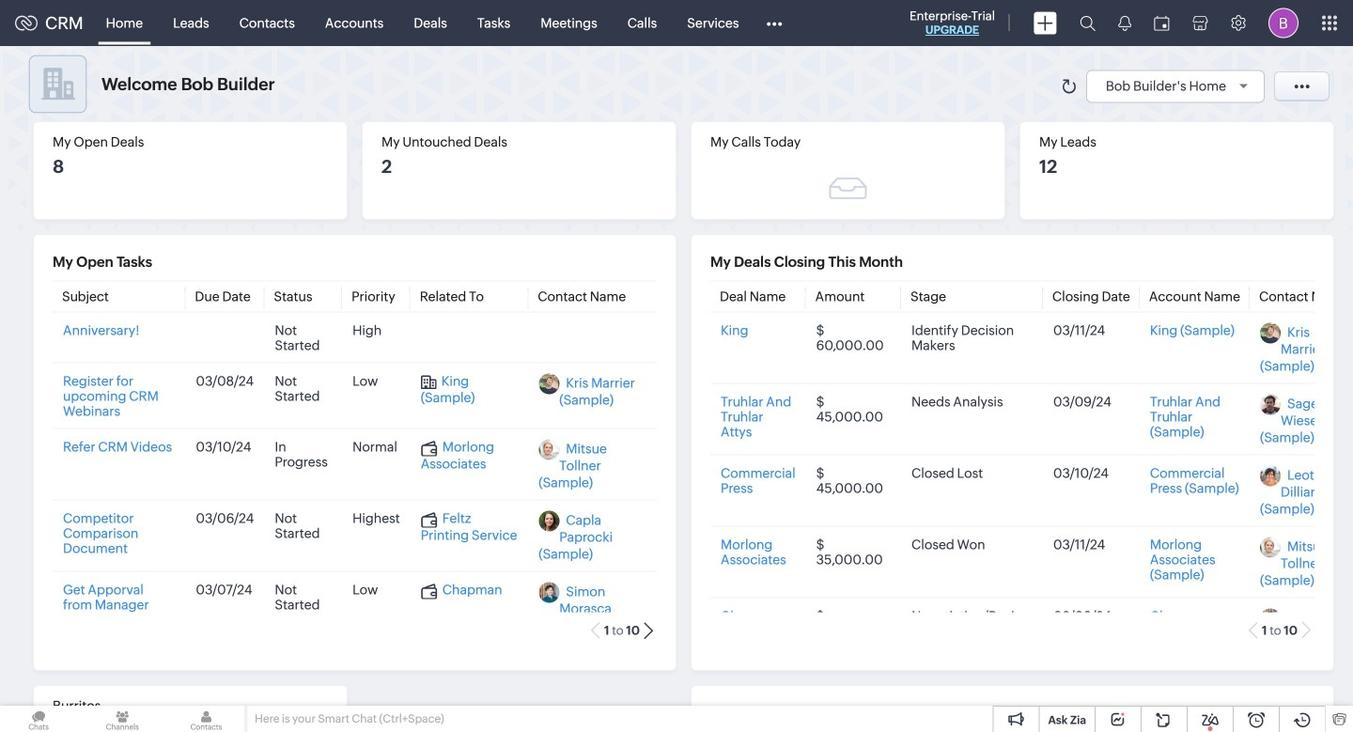 Task type: locate. For each thing, give the bounding box(es) containing it.
search element
[[1069, 0, 1107, 46]]

create menu element
[[1023, 0, 1069, 46]]

profile image
[[1269, 8, 1299, 38]]

create menu image
[[1034, 12, 1058, 34]]

contacts image
[[168, 706, 245, 732]]

chats image
[[0, 706, 77, 732]]

Other Modules field
[[754, 8, 795, 38]]



Task type: describe. For each thing, give the bounding box(es) containing it.
signals image
[[1119, 15, 1132, 31]]

calendar image
[[1155, 16, 1170, 31]]

signals element
[[1107, 0, 1143, 46]]

channels image
[[84, 706, 161, 732]]

search image
[[1080, 15, 1096, 31]]

profile element
[[1258, 0, 1311, 46]]

logo image
[[15, 16, 38, 31]]



Task type: vqa. For each thing, say whether or not it's contained in the screenshot.
second Average
no



